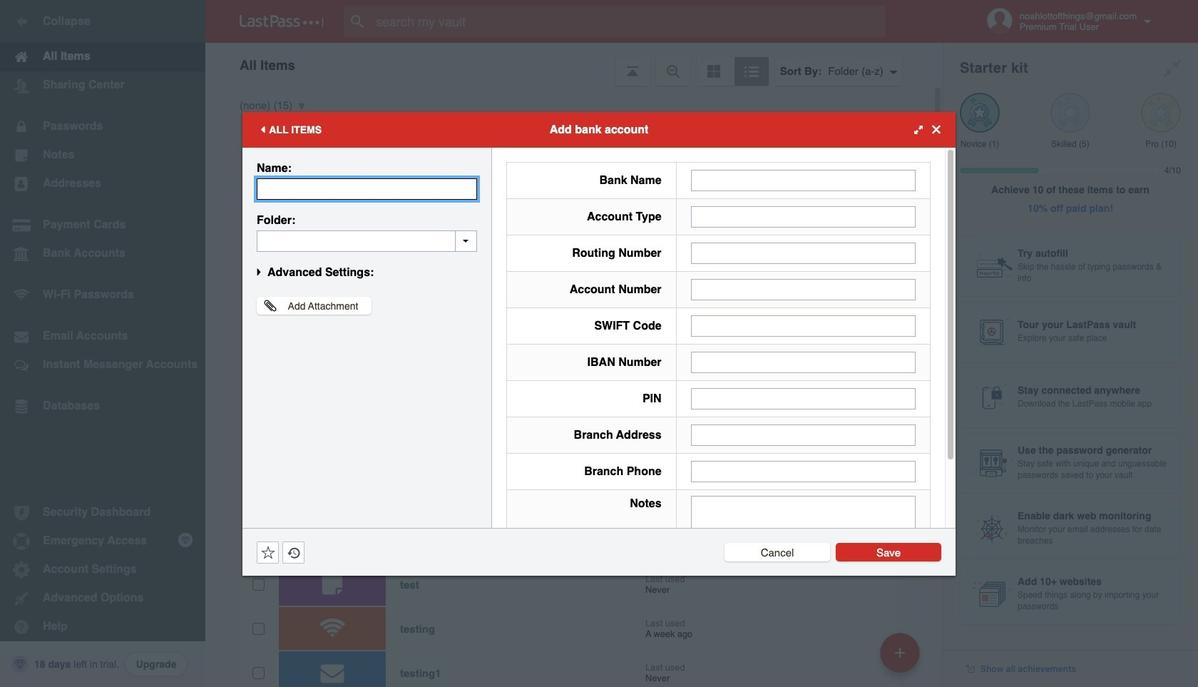 Task type: vqa. For each thing, say whether or not it's contained in the screenshot.
THE NEW ITEM element
no



Task type: locate. For each thing, give the bounding box(es) containing it.
None text field
[[691, 169, 916, 191], [691, 242, 916, 264], [691, 388, 916, 409], [691, 424, 916, 446], [691, 461, 916, 482], [691, 169, 916, 191], [691, 242, 916, 264], [691, 388, 916, 409], [691, 424, 916, 446], [691, 461, 916, 482]]

None text field
[[257, 178, 477, 199], [691, 206, 916, 227], [257, 230, 477, 252], [691, 279, 916, 300], [691, 315, 916, 336], [691, 351, 916, 373], [691, 496, 916, 584], [257, 178, 477, 199], [691, 206, 916, 227], [257, 230, 477, 252], [691, 279, 916, 300], [691, 315, 916, 336], [691, 351, 916, 373], [691, 496, 916, 584]]

vault options navigation
[[205, 43, 943, 86]]

new item image
[[895, 648, 905, 658]]

new item navigation
[[876, 629, 929, 687]]

dialog
[[243, 112, 956, 593]]



Task type: describe. For each thing, give the bounding box(es) containing it.
main navigation navigation
[[0, 0, 205, 687]]

search my vault text field
[[344, 6, 914, 37]]

Search search field
[[344, 6, 914, 37]]

lastpass image
[[240, 15, 324, 28]]



